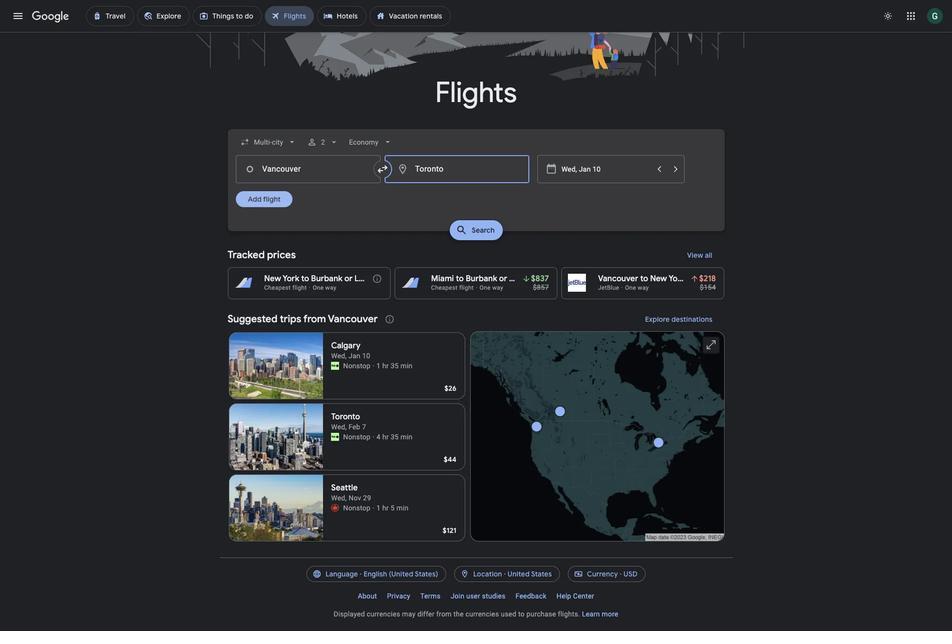 Task type: describe. For each thing, give the bounding box(es) containing it.
united states
[[508, 570, 552, 579]]

view all
[[687, 251, 713, 260]]

0 vertical spatial  image
[[309, 285, 311, 292]]

the
[[454, 611, 464, 619]]

2 or from the left
[[499, 274, 507, 284]]

tracked prices
[[228, 249, 296, 261]]

$121
[[443, 526, 457, 535]]

837 US dollars text field
[[531, 274, 549, 284]]

Departure text field
[[562, 156, 650, 183]]

flights
[[435, 75, 517, 111]]

nonstop for seattle
[[343, 504, 371, 512]]

Flight search field
[[220, 129, 733, 243]]

from inside "region"
[[303, 313, 326, 326]]

4
[[377, 433, 381, 441]]

join
[[451, 593, 465, 601]]

seattle wed, nov 29
[[331, 483, 371, 502]]

about
[[358, 593, 377, 601]]

2 currencies from the left
[[466, 611, 499, 619]]

cheapest for miami
[[431, 285, 458, 292]]

help center link
[[552, 589, 599, 605]]

united
[[508, 570, 530, 579]]

nov
[[349, 494, 361, 502]]

privacy
[[387, 593, 410, 601]]

studies
[[482, 593, 506, 601]]

857 US dollars text field
[[533, 284, 549, 292]]

1 hr 35 min
[[377, 362, 413, 370]]

flight for new
[[292, 285, 307, 292]]

purchase
[[527, 611, 556, 619]]

explore destinations
[[645, 315, 713, 324]]

$857
[[533, 284, 549, 292]]

hr for toronto
[[382, 433, 389, 441]]

add flight
[[248, 195, 280, 204]]

new york to burbank or los angeles
[[264, 274, 400, 284]]

displayed
[[334, 611, 365, 619]]

1 burbank from the left
[[311, 274, 343, 284]]

language
[[326, 570, 358, 579]]

7
[[362, 423, 366, 431]]

prices
[[267, 249, 296, 261]]

more
[[602, 611, 618, 619]]

tracked
[[228, 249, 265, 261]]

to up explore
[[640, 274, 648, 284]]

cheapest for new
[[264, 285, 291, 292]]

learn
[[582, 611, 600, 619]]

usd
[[624, 570, 638, 579]]

one way for miami to burbank or los angeles
[[480, 285, 503, 292]]

flight inside button
[[263, 195, 280, 204]]

swap origin and destination. image
[[377, 163, 389, 175]]

2
[[321, 138, 325, 146]]

air canada image
[[331, 504, 339, 512]]

way for vancouver to new york
[[638, 285, 649, 292]]

about link
[[353, 589, 382, 605]]

1 or from the left
[[345, 274, 353, 284]]

wed, for toronto
[[331, 423, 347, 431]]

35 for calgary
[[391, 362, 399, 370]]

vancouver inside "region"
[[328, 313, 378, 326]]

flights.
[[558, 611, 580, 619]]

feedback
[[516, 593, 547, 601]]

may
[[402, 611, 416, 619]]

vancouver inside tracked prices region
[[598, 274, 638, 284]]

1 los from the left
[[355, 274, 368, 284]]

$26
[[445, 384, 457, 393]]

help center
[[557, 593, 594, 601]]

to up the suggested trips from vancouver
[[301, 274, 309, 284]]

121 US dollars text field
[[443, 526, 457, 535]]

29
[[363, 494, 371, 502]]

miami
[[431, 274, 454, 284]]

$837
[[531, 274, 549, 284]]

destinations
[[671, 315, 713, 324]]

jetblue
[[598, 285, 619, 292]]

terms
[[420, 593, 441, 601]]

all
[[705, 251, 713, 260]]

seattle
[[331, 483, 358, 493]]

search
[[472, 226, 495, 235]]

add flight button
[[236, 191, 292, 207]]

explore destinations button
[[633, 308, 725, 332]]

26 US dollars text field
[[445, 384, 457, 393]]

displayed currencies may differ from the currencies used to purchase flights. learn more
[[334, 611, 618, 619]]

2 los from the left
[[509, 274, 522, 284]]

1 angeles from the left
[[369, 274, 400, 284]]

5
[[391, 504, 395, 512]]

feedback link
[[511, 589, 552, 605]]

$44
[[444, 455, 457, 464]]

44 US dollars text field
[[444, 455, 457, 464]]

explore
[[645, 315, 670, 324]]

learn more link
[[582, 611, 618, 619]]

used
[[501, 611, 516, 619]]

more info image
[[372, 274, 382, 284]]

jan
[[349, 352, 360, 360]]

main menu image
[[12, 10, 24, 22]]

one for miami to burbank or los angeles
[[480, 285, 491, 292]]



Task type: locate. For each thing, give the bounding box(es) containing it.
flair airlines image down calgary wed, jan 10
[[331, 362, 339, 370]]

suggested trips from vancouver region
[[228, 308, 725, 546]]

wed, inside toronto wed, feb 7
[[331, 423, 347, 431]]

1 one from the left
[[313, 285, 324, 292]]

currencies down join user studies
[[466, 611, 499, 619]]

burbank up the suggested trips from vancouver
[[311, 274, 343, 284]]

1 hr 5 min
[[377, 504, 409, 512]]

or left the $837 text box
[[499, 274, 507, 284]]

burbank right miami
[[466, 274, 497, 284]]

suggested trips from vancouver
[[228, 313, 378, 326]]

center
[[573, 593, 594, 601]]

miami to burbank or los angeles
[[431, 274, 554, 284]]

0 vertical spatial  image
[[373, 432, 375, 442]]

cheapest flight down miami
[[431, 285, 474, 292]]

1 horizontal spatial cheapest
[[431, 285, 458, 292]]

help
[[557, 593, 571, 601]]

1 horizontal spatial los
[[509, 274, 522, 284]]

los left $837
[[509, 274, 522, 284]]

toronto
[[331, 412, 360, 422]]

nonstop down 'jan'
[[343, 362, 371, 370]]

1 horizontal spatial one
[[480, 285, 491, 292]]

english (united states)
[[364, 570, 438, 579]]

1 cheapest from the left
[[264, 285, 291, 292]]

2 nonstop from the top
[[343, 433, 371, 441]]

wed, inside calgary wed, jan 10
[[331, 352, 347, 360]]

1 cheapest flight from the left
[[264, 285, 307, 292]]

1 horizontal spatial new
[[650, 274, 667, 284]]

10
[[362, 352, 370, 360]]

1 wed, from the top
[[331, 352, 347, 360]]

from left the
[[436, 611, 452, 619]]

0 horizontal spatial way
[[325, 285, 336, 292]]

states
[[531, 570, 552, 579]]

2 horizontal spatial one way
[[625, 285, 649, 292]]

cheapest
[[264, 285, 291, 292], [431, 285, 458, 292]]

0 horizontal spatial los
[[355, 274, 368, 284]]

tracked prices region
[[228, 243, 725, 300]]

feb
[[349, 423, 360, 431]]

nonstop for calgary
[[343, 362, 371, 370]]

1 horizontal spatial  image
[[373, 361, 375, 371]]

1 one way from the left
[[313, 285, 336, 292]]

1 horizontal spatial or
[[499, 274, 507, 284]]

1 vertical spatial  image
[[373, 503, 375, 513]]

vancouver to new york
[[598, 274, 685, 284]]

2 vertical spatial nonstop
[[343, 504, 371, 512]]

2 button
[[303, 130, 343, 154]]

 image for seattle
[[373, 503, 375, 513]]

None text field
[[236, 155, 381, 183]]

min for calgary
[[401, 362, 413, 370]]

1 1 from the top
[[377, 362, 381, 370]]

min for seattle
[[397, 504, 409, 512]]

More info text field
[[372, 274, 382, 287]]

1 35 from the top
[[391, 362, 399, 370]]

wed, for calgary
[[331, 352, 347, 360]]

0 horizontal spatial or
[[345, 274, 353, 284]]

add
[[248, 195, 261, 204]]

wed, for seattle
[[331, 494, 347, 502]]

hr
[[382, 362, 389, 370], [382, 433, 389, 441], [382, 504, 389, 512]]

one way down the vancouver to new york at top
[[625, 285, 649, 292]]

0 horizontal spatial one
[[313, 285, 324, 292]]

1 horizontal spatial cheapest flight
[[431, 285, 474, 292]]

2 cheapest flight from the left
[[431, 285, 474, 292]]

nonstop down feb
[[343, 433, 371, 441]]

1 way from the left
[[325, 285, 336, 292]]

to right miami
[[456, 274, 464, 284]]

view
[[687, 251, 704, 260]]

0 horizontal spatial one way
[[313, 285, 336, 292]]

 image down new york to burbank or los angeles
[[309, 285, 311, 292]]

cheapest down miami
[[431, 285, 458, 292]]

from
[[303, 313, 326, 326], [436, 611, 452, 619]]

2 one from the left
[[480, 285, 491, 292]]

search button
[[450, 220, 503, 240]]

218 US dollars text field
[[699, 274, 716, 284]]

2 cheapest from the left
[[431, 285, 458, 292]]

1 nonstop from the top
[[343, 362, 371, 370]]

0 horizontal spatial burbank
[[311, 274, 343, 284]]

york left 218 us dollars text box
[[669, 274, 685, 284]]

angeles
[[369, 274, 400, 284], [524, 274, 554, 284]]

 image left 1 hr 35 min
[[373, 361, 375, 371]]

2 wed, from the top
[[331, 423, 347, 431]]

2 flair airlines image from the top
[[331, 433, 339, 441]]

154 US dollars text field
[[700, 284, 716, 292]]

flight
[[263, 195, 280, 204], [292, 285, 307, 292], [459, 285, 474, 292]]

3 wed, from the top
[[331, 494, 347, 502]]

0 horizontal spatial vancouver
[[328, 313, 378, 326]]

0 vertical spatial wed,
[[331, 352, 347, 360]]

1 vertical spatial hr
[[382, 433, 389, 441]]

1 vertical spatial  image
[[373, 361, 375, 371]]

1  image from the top
[[373, 432, 375, 442]]

york
[[283, 274, 299, 284], [669, 274, 685, 284]]

0 vertical spatial min
[[401, 362, 413, 370]]

calgary
[[331, 341, 361, 351]]

wed, down toronto
[[331, 423, 347, 431]]

suggested
[[228, 313, 278, 326]]

 image
[[373, 432, 375, 442], [373, 503, 375, 513]]

2 new from the left
[[650, 274, 667, 284]]

vancouver up calgary on the bottom of the page
[[328, 313, 378, 326]]

nonstop down the nov
[[343, 504, 371, 512]]

0 vertical spatial from
[[303, 313, 326, 326]]

wed, inside seattle wed, nov 29
[[331, 494, 347, 502]]

one way
[[313, 285, 336, 292], [480, 285, 503, 292], [625, 285, 649, 292]]

nonstop for toronto
[[343, 433, 371, 441]]

to
[[301, 274, 309, 284], [456, 274, 464, 284], [640, 274, 648, 284], [518, 611, 525, 619]]

0 vertical spatial 1
[[377, 362, 381, 370]]

los
[[355, 274, 368, 284], [509, 274, 522, 284]]

none text field inside flight search field
[[236, 155, 381, 183]]

min for toronto
[[401, 433, 413, 441]]

None field
[[236, 133, 301, 151], [345, 133, 397, 151], [236, 133, 301, 151], [345, 133, 397, 151]]

one way down new york to burbank or los angeles
[[313, 285, 336, 292]]

way
[[325, 285, 336, 292], [492, 285, 503, 292], [638, 285, 649, 292]]

wed,
[[331, 352, 347, 360], [331, 423, 347, 431], [331, 494, 347, 502]]

2 way from the left
[[492, 285, 503, 292]]

location
[[473, 570, 502, 579]]

cheapest flight
[[264, 285, 307, 292], [431, 285, 474, 292]]

flight up the suggested trips from vancouver
[[292, 285, 307, 292]]

flair airlines image for toronto
[[331, 433, 339, 441]]

2 york from the left
[[669, 274, 685, 284]]

vancouver
[[598, 274, 638, 284], [328, 313, 378, 326]]

2 vertical spatial hr
[[382, 504, 389, 512]]

0 horizontal spatial  image
[[309, 285, 311, 292]]

 image left 1 hr 5 min
[[373, 503, 375, 513]]

2 angeles from the left
[[524, 274, 554, 284]]

2 horizontal spatial way
[[638, 285, 649, 292]]

one way for vancouver to new york
[[625, 285, 649, 292]]

nonstop
[[343, 362, 371, 370], [343, 433, 371, 441], [343, 504, 371, 512]]

0 vertical spatial vancouver
[[598, 274, 638, 284]]

1 horizontal spatial currencies
[[466, 611, 499, 619]]

0 horizontal spatial currencies
[[367, 611, 400, 619]]

way down 'miami to burbank or los angeles'
[[492, 285, 503, 292]]

1 vertical spatial vancouver
[[328, 313, 378, 326]]

2 hr from the top
[[382, 433, 389, 441]]

vancouver up the jetblue
[[598, 274, 638, 284]]

flair airlines image for calgary
[[331, 362, 339, 370]]

1 for calgary
[[377, 362, 381, 370]]

way for miami to burbank or los angeles
[[492, 285, 503, 292]]

0 vertical spatial 35
[[391, 362, 399, 370]]

currencies
[[367, 611, 400, 619], [466, 611, 499, 619]]

3 hr from the top
[[382, 504, 389, 512]]

3 way from the left
[[638, 285, 649, 292]]

cheapest flight up 'trips'
[[264, 285, 307, 292]]

way down the vancouver to new york at top
[[638, 285, 649, 292]]

hr for calgary
[[382, 362, 389, 370]]

1 vertical spatial 1
[[377, 504, 381, 512]]

flair airlines image
[[331, 362, 339, 370], [331, 433, 339, 441]]

york down prices
[[283, 274, 299, 284]]

new up explore
[[650, 274, 667, 284]]

1 vertical spatial 35
[[391, 433, 399, 441]]

1 for seattle
[[377, 504, 381, 512]]

 image inside suggested trips from vancouver "region"
[[373, 361, 375, 371]]

1 horizontal spatial burbank
[[466, 274, 497, 284]]

wed, down calgary on the bottom of the page
[[331, 352, 347, 360]]

None text field
[[385, 155, 530, 183]]

1 horizontal spatial one way
[[480, 285, 503, 292]]

1 horizontal spatial angeles
[[524, 274, 554, 284]]

cheapest flight for to
[[431, 285, 474, 292]]

differ
[[417, 611, 435, 619]]

or left more info icon at top
[[345, 274, 353, 284]]

0 vertical spatial flair airlines image
[[331, 362, 339, 370]]

 image
[[309, 285, 311, 292], [373, 361, 375, 371]]

english
[[364, 570, 387, 579]]

1 horizontal spatial york
[[669, 274, 685, 284]]

new
[[264, 274, 281, 284], [650, 274, 667, 284]]

join user studies
[[451, 593, 506, 601]]

3 one way from the left
[[625, 285, 649, 292]]

currency
[[587, 570, 618, 579]]

0 horizontal spatial cheapest
[[264, 285, 291, 292]]

one
[[313, 285, 324, 292], [480, 285, 491, 292], [625, 285, 636, 292]]

1 horizontal spatial flight
[[292, 285, 307, 292]]

2 one way from the left
[[480, 285, 503, 292]]

1 horizontal spatial from
[[436, 611, 452, 619]]

burbank
[[311, 274, 343, 284], [466, 274, 497, 284]]

0 horizontal spatial from
[[303, 313, 326, 326]]

2 burbank from the left
[[466, 274, 497, 284]]

0 horizontal spatial york
[[283, 274, 299, 284]]

one down new york to burbank or los angeles
[[313, 285, 324, 292]]

 image for toronto
[[373, 432, 375, 442]]

flight for miami
[[459, 285, 474, 292]]

trips
[[280, 313, 301, 326]]

1 currencies from the left
[[367, 611, 400, 619]]

one down 'miami to burbank or los angeles'
[[480, 285, 491, 292]]

from right 'trips'
[[303, 313, 326, 326]]

flair airlines image down toronto wed, feb 7
[[331, 433, 339, 441]]

wed, up air canada image
[[331, 494, 347, 502]]

$218
[[699, 274, 716, 284]]

2 1 from the top
[[377, 504, 381, 512]]

(united
[[389, 570, 413, 579]]

1 vertical spatial flair airlines image
[[331, 433, 339, 441]]

35 for toronto
[[391, 433, 399, 441]]

1 flair airlines image from the top
[[331, 362, 339, 370]]

flight down 'miami to burbank or los angeles'
[[459, 285, 474, 292]]

privacy link
[[382, 589, 415, 605]]

terms link
[[415, 589, 446, 605]]

1 hr from the top
[[382, 362, 389, 370]]

0 horizontal spatial flight
[[263, 195, 280, 204]]

0 horizontal spatial new
[[264, 274, 281, 284]]

2 vertical spatial min
[[397, 504, 409, 512]]

$154
[[700, 284, 716, 292]]

one way down 'miami to burbank or los angeles'
[[480, 285, 503, 292]]

3 nonstop from the top
[[343, 504, 371, 512]]

1 horizontal spatial way
[[492, 285, 503, 292]]

min
[[401, 362, 413, 370], [401, 433, 413, 441], [397, 504, 409, 512]]

hr for seattle
[[382, 504, 389, 512]]

join user studies link
[[446, 589, 511, 605]]

1 vertical spatial nonstop
[[343, 433, 371, 441]]

user
[[466, 593, 480, 601]]

change appearance image
[[876, 4, 900, 28]]

1 vertical spatial from
[[436, 611, 452, 619]]

or
[[345, 274, 353, 284], [499, 274, 507, 284]]

2  image from the top
[[373, 503, 375, 513]]

2 35 from the top
[[391, 433, 399, 441]]

1 vertical spatial wed,
[[331, 423, 347, 431]]

1 horizontal spatial vancouver
[[598, 274, 638, 284]]

4 hr 35 min
[[377, 433, 413, 441]]

one for vancouver to new york
[[625, 285, 636, 292]]

2 horizontal spatial flight
[[459, 285, 474, 292]]

1 york from the left
[[283, 274, 299, 284]]

 image left 4
[[373, 432, 375, 442]]

0 vertical spatial nonstop
[[343, 362, 371, 370]]

one down the vancouver to new york at top
[[625, 285, 636, 292]]

1 vertical spatial min
[[401, 433, 413, 441]]

los left more info icon at top
[[355, 274, 368, 284]]

3 one from the left
[[625, 285, 636, 292]]

0 horizontal spatial angeles
[[369, 274, 400, 284]]

0 vertical spatial hr
[[382, 362, 389, 370]]

2 vertical spatial wed,
[[331, 494, 347, 502]]

to right used
[[518, 611, 525, 619]]

calgary wed, jan 10
[[331, 341, 370, 360]]

2 horizontal spatial one
[[625, 285, 636, 292]]

cheapest flight for york
[[264, 285, 307, 292]]

toronto wed, feb 7
[[331, 412, 366, 431]]

currencies down privacy
[[367, 611, 400, 619]]

new down prices
[[264, 274, 281, 284]]

states)
[[415, 570, 438, 579]]

0 horizontal spatial cheapest flight
[[264, 285, 307, 292]]

cheapest down prices
[[264, 285, 291, 292]]

1 new from the left
[[264, 274, 281, 284]]

flight right add on the top left of page
[[263, 195, 280, 204]]

way down new york to burbank or los angeles
[[325, 285, 336, 292]]



Task type: vqa. For each thing, say whether or not it's contained in the screenshot.


